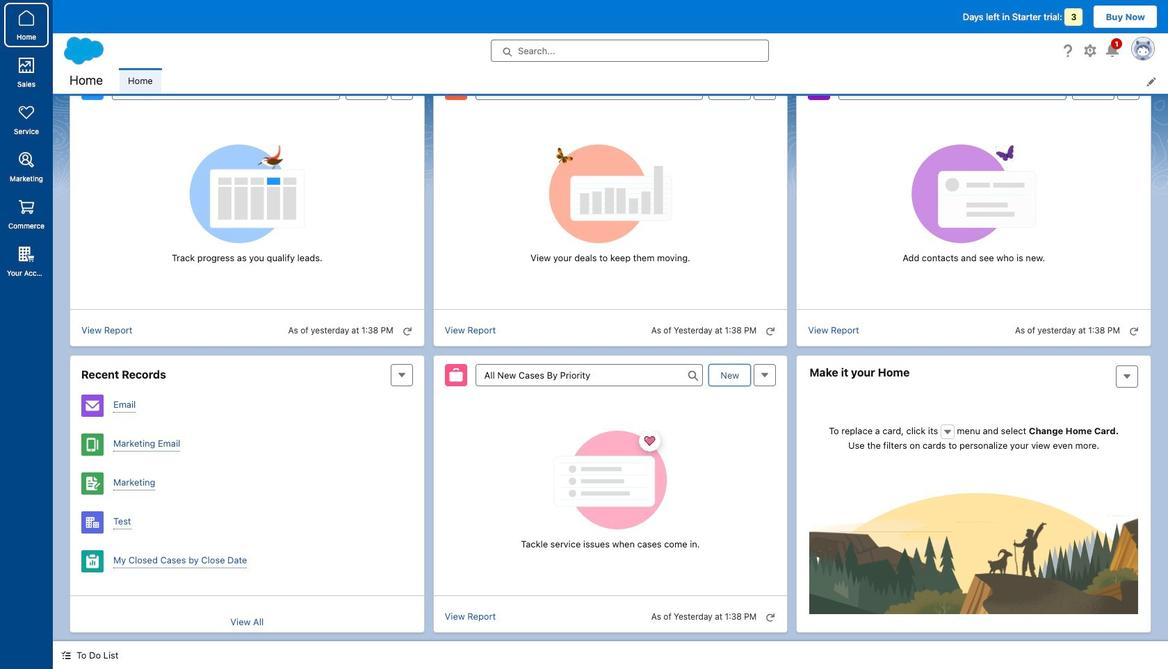 Task type: locate. For each thing, give the bounding box(es) containing it.
list
[[120, 68, 1168, 94]]

Select an Option text field
[[112, 78, 340, 100], [475, 364, 703, 386]]

text default image
[[61, 651, 71, 661]]

1 horizontal spatial select an option text field
[[475, 364, 703, 386]]

0 horizontal spatial select an option text field
[[112, 78, 340, 100]]

communication subscription channel type image
[[81, 434, 104, 456]]

0 vertical spatial select an option text field
[[112, 78, 340, 100]]

1 vertical spatial select an option text field
[[475, 364, 703, 386]]

report image
[[81, 550, 104, 573]]

engagement channel type image
[[81, 395, 104, 417]]



Task type: describe. For each thing, give the bounding box(es) containing it.
text default image
[[943, 428, 953, 437]]

Select an Option text field
[[839, 78, 1067, 100]]

communication subscription image
[[81, 473, 104, 495]]

account image
[[81, 511, 104, 534]]



Task type: vqa. For each thing, say whether or not it's contained in the screenshot.
My Personal Information tree item
no



